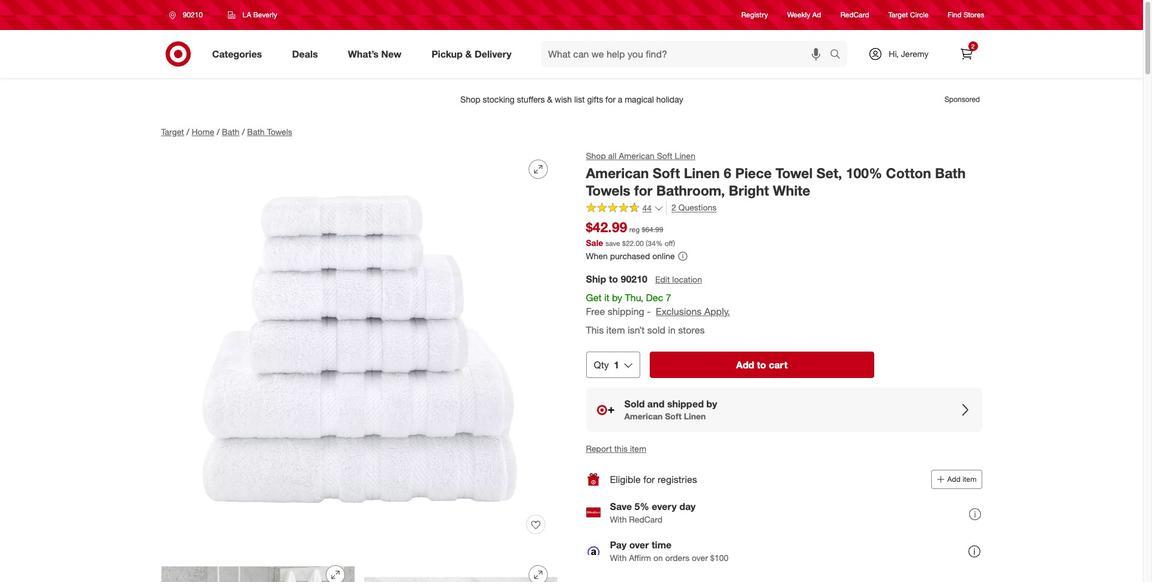 Task type: locate. For each thing, give the bounding box(es) containing it.
la beverly button
[[220, 4, 285, 26]]

1 horizontal spatial to
[[757, 359, 767, 371]]

0 horizontal spatial item
[[607, 324, 625, 336]]

circle
[[911, 10, 929, 19]]

deals link
[[282, 41, 333, 67]]

)
[[673, 239, 675, 248]]

1 vertical spatial american
[[586, 164, 649, 181]]

What can we help you find? suggestions appear below search field
[[541, 41, 833, 67]]

registry
[[742, 10, 768, 19]]

0 horizontal spatial by
[[612, 292, 623, 304]]

registry link
[[742, 10, 768, 20]]

towels inside shop all american soft linen american soft linen 6 piece towel set, 100% cotton bath towels for bathroom, bright white
[[586, 182, 631, 199]]

redcard
[[841, 10, 870, 19], [629, 514, 663, 525]]

target / home / bath / bath towels
[[161, 127, 292, 137]]

0 vertical spatial redcard
[[841, 10, 870, 19]]

2
[[972, 43, 975, 50], [672, 203, 677, 213]]

stores
[[679, 324, 705, 336]]

target circle link
[[889, 10, 929, 20]]

what's
[[348, 48, 379, 60]]

1 vertical spatial by
[[707, 398, 718, 410]]

shipped
[[668, 398, 704, 410]]

0 vertical spatial item
[[607, 324, 625, 336]]

0 horizontal spatial /
[[187, 127, 189, 137]]

2 horizontal spatial /
[[242, 127, 245, 137]]

34
[[648, 239, 656, 248]]

american soft linen 6 piece towel set, 100% cotton bath towels for bathroom, bright white, 3 of 11 image
[[364, 556, 557, 582]]

(
[[646, 239, 648, 248]]

1 horizontal spatial 2
[[972, 43, 975, 50]]

1 horizontal spatial item
[[630, 444, 647, 454]]

0 vertical spatial 90210
[[183, 10, 203, 19]]

bath
[[222, 127, 240, 137], [247, 127, 265, 137], [935, 164, 966, 181]]

1 vertical spatial 90210
[[621, 273, 648, 285]]

redcard right ad
[[841, 10, 870, 19]]

add for add item
[[948, 475, 961, 484]]

day
[[680, 501, 696, 513]]

1 vertical spatial towels
[[586, 182, 631, 199]]

44 link
[[586, 201, 664, 216]]

american inside sold and shipped by american soft linen
[[625, 411, 663, 422]]

0 horizontal spatial over
[[630, 539, 649, 551]]

2 vertical spatial linen
[[684, 411, 706, 422]]

90210 left la
[[183, 10, 203, 19]]

bath right cotton
[[935, 164, 966, 181]]

1 vertical spatial redcard
[[629, 514, 663, 525]]

2 left questions
[[672, 203, 677, 213]]

sold
[[625, 398, 645, 410]]

over up affirm
[[630, 539, 649, 551]]

delivery
[[475, 48, 512, 60]]

1 vertical spatial 2
[[672, 203, 677, 213]]

1 vertical spatial over
[[692, 553, 708, 563]]

add for add to cart
[[736, 359, 755, 371]]

on
[[654, 553, 663, 563]]

0 horizontal spatial 2
[[672, 203, 677, 213]]

for right eligible
[[644, 474, 655, 486]]

target left 'circle'
[[889, 10, 909, 19]]

isn't
[[628, 324, 645, 336]]

to right ship
[[609, 273, 618, 285]]

add item
[[948, 475, 977, 484]]

bath right bath link at left top
[[247, 127, 265, 137]]

ship
[[586, 273, 607, 285]]

over left the $100
[[692, 553, 708, 563]]

apply.
[[705, 305, 730, 317]]

for up 44
[[635, 182, 653, 199]]

0 vertical spatial add
[[736, 359, 755, 371]]

by right shipped at the bottom right of page
[[707, 398, 718, 410]]

redcard down 5%
[[629, 514, 663, 525]]

0 vertical spatial 2
[[972, 43, 975, 50]]

american down all
[[586, 164, 649, 181]]

shop
[[586, 151, 606, 161]]

orders
[[666, 553, 690, 563]]

bright
[[729, 182, 769, 199]]

off
[[665, 239, 673, 248]]

1 horizontal spatial redcard
[[841, 10, 870, 19]]

online
[[653, 251, 675, 261]]

1 horizontal spatial by
[[707, 398, 718, 410]]

1 horizontal spatial towels
[[586, 182, 631, 199]]

0 horizontal spatial 90210
[[183, 10, 203, 19]]

/ left bath link at left top
[[217, 127, 220, 137]]

0 vertical spatial towels
[[267, 127, 292, 137]]

2 link
[[954, 41, 980, 67]]

2 horizontal spatial bath
[[935, 164, 966, 181]]

3 / from the left
[[242, 127, 245, 137]]

for inside shop all american soft linen american soft linen 6 piece towel set, 100% cotton bath towels for bathroom, bright white
[[635, 182, 653, 199]]

0 vertical spatial for
[[635, 182, 653, 199]]

0 vertical spatial target
[[889, 10, 909, 19]]

pickup & delivery link
[[422, 41, 527, 67]]

to for 90210
[[609, 273, 618, 285]]

new
[[381, 48, 402, 60]]

/ right bath link at left top
[[242, 127, 245, 137]]

categories link
[[202, 41, 277, 67]]

exclusions apply. link
[[656, 305, 730, 317]]

90210
[[183, 10, 203, 19], [621, 273, 648, 285]]

1 / from the left
[[187, 127, 189, 137]]

american down sold
[[625, 411, 663, 422]]

american
[[619, 151, 655, 161], [586, 164, 649, 181], [625, 411, 663, 422]]

bathroom,
[[657, 182, 725, 199]]

90210 inside dropdown button
[[183, 10, 203, 19]]

1 vertical spatial to
[[757, 359, 767, 371]]

1 with from the top
[[610, 514, 627, 525]]

0 vertical spatial to
[[609, 273, 618, 285]]

target circle
[[889, 10, 929, 19]]

0 horizontal spatial to
[[609, 273, 618, 285]]

bath right home link
[[222, 127, 240, 137]]

2 / from the left
[[217, 127, 220, 137]]

2 questions
[[672, 203, 717, 213]]

reg
[[630, 225, 640, 234]]

to inside button
[[757, 359, 767, 371]]

1 horizontal spatial target
[[889, 10, 909, 19]]

0 horizontal spatial target
[[161, 127, 184, 137]]

cotton
[[886, 164, 932, 181]]

1 vertical spatial add
[[948, 475, 961, 484]]

0 horizontal spatial add
[[736, 359, 755, 371]]

american right all
[[619, 151, 655, 161]]

0 vertical spatial with
[[610, 514, 627, 525]]

1 vertical spatial with
[[610, 553, 627, 563]]

to
[[609, 273, 618, 285], [757, 359, 767, 371]]

redcard inside save 5% every day with redcard
[[629, 514, 663, 525]]

2 vertical spatial item
[[963, 475, 977, 484]]

what's new link
[[338, 41, 417, 67]]

report this item button
[[586, 443, 647, 455]]

add inside fulfillment region
[[736, 359, 755, 371]]

0 vertical spatial over
[[630, 539, 649, 551]]

location
[[673, 274, 702, 285]]

2 with from the top
[[610, 553, 627, 563]]

linen inside sold and shipped by american soft linen
[[684, 411, 706, 422]]

towels up 44 'link' at right
[[586, 182, 631, 199]]

item inside fulfillment region
[[607, 324, 625, 336]]

american soft linen 6 piece towel set, 100% cotton bath towels for bathroom, bright white, 2 of 11 image
[[161, 556, 355, 582]]

by right it on the bottom
[[612, 292, 623, 304]]

2 vertical spatial american
[[625, 411, 663, 422]]

2 vertical spatial soft
[[665, 411, 682, 422]]

1 horizontal spatial /
[[217, 127, 220, 137]]

2 questions link
[[666, 201, 717, 215]]

save 5% every day with redcard
[[610, 501, 696, 525]]

1 horizontal spatial add
[[948, 475, 961, 484]]

1 vertical spatial linen
[[684, 164, 720, 181]]

with down pay
[[610, 553, 627, 563]]

with
[[610, 514, 627, 525], [610, 553, 627, 563]]

0 vertical spatial linen
[[675, 151, 696, 161]]

over
[[630, 539, 649, 551], [692, 553, 708, 563]]

1 vertical spatial target
[[161, 127, 184, 137]]

2 horizontal spatial item
[[963, 475, 977, 484]]

target for target / home / bath / bath towels
[[161, 127, 184, 137]]

to left cart
[[757, 359, 767, 371]]

0 vertical spatial by
[[612, 292, 623, 304]]

1 horizontal spatial over
[[692, 553, 708, 563]]

find
[[948, 10, 962, 19]]

stores
[[964, 10, 985, 19]]

every
[[652, 501, 677, 513]]

0 horizontal spatial redcard
[[629, 514, 663, 525]]

this item isn't sold in stores
[[586, 324, 705, 336]]

save
[[610, 501, 632, 513]]

1 horizontal spatial 90210
[[621, 273, 648, 285]]

this
[[586, 324, 604, 336]]

target left home link
[[161, 127, 184, 137]]

bath towels link
[[247, 127, 292, 137]]

questions
[[679, 203, 717, 213]]

2 for 2
[[972, 43, 975, 50]]

/ left home
[[187, 127, 189, 137]]

bath inside shop all american soft linen american soft linen 6 piece towel set, 100% cotton bath towels for bathroom, bright white
[[935, 164, 966, 181]]

with down save
[[610, 514, 627, 525]]

soft inside sold and shipped by american soft linen
[[665, 411, 682, 422]]

2 for 2 questions
[[672, 203, 677, 213]]

1 vertical spatial item
[[630, 444, 647, 454]]

shipping
[[608, 305, 645, 317]]

linen
[[675, 151, 696, 161], [684, 164, 720, 181], [684, 411, 706, 422]]

towels right bath link at left top
[[267, 127, 292, 137]]

purchased
[[610, 251, 650, 261]]

90210 up thu,
[[621, 273, 648, 285]]

2 down stores
[[972, 43, 975, 50]]



Task type: vqa. For each thing, say whether or not it's contained in the screenshot.
the "online" in the "$23.99 reg $37.99 Sale When purchased online"
no



Task type: describe. For each thing, give the bounding box(es) containing it.
fulfillment region
[[586, 273, 982, 432]]

44
[[643, 203, 652, 213]]

ad
[[813, 10, 822, 19]]

categories
[[212, 48, 262, 60]]

redcard link
[[841, 10, 870, 20]]

what's new
[[348, 48, 402, 60]]

eligible for registries
[[610, 474, 697, 486]]

eligible
[[610, 474, 641, 486]]

qty 1
[[594, 359, 619, 371]]

piece
[[736, 164, 772, 181]]

jeremy
[[901, 49, 929, 59]]

american soft linen 6 piece towel set, 100% cotton bath towels for bathroom, bright white, 1 of 11 image
[[161, 150, 557, 546]]

target link
[[161, 127, 184, 137]]

when
[[586, 251, 608, 261]]

with inside save 5% every day with redcard
[[610, 514, 627, 525]]

-
[[647, 305, 651, 317]]

beverly
[[253, 10, 277, 19]]

cart
[[769, 359, 788, 371]]

by inside sold and shipped by american soft linen
[[707, 398, 718, 410]]

qty
[[594, 359, 609, 371]]

22.00
[[626, 239, 644, 248]]

$
[[623, 239, 626, 248]]

sale
[[586, 238, 603, 248]]

sold and shipped by american soft linen
[[625, 398, 718, 422]]

get
[[586, 292, 602, 304]]

la beverly
[[242, 10, 277, 19]]

1
[[614, 359, 619, 371]]

0 vertical spatial american
[[619, 151, 655, 161]]

0 horizontal spatial bath
[[222, 127, 240, 137]]

pay over time with affirm on orders over $100
[[610, 539, 729, 563]]

hi,
[[889, 49, 899, 59]]

hi, jeremy
[[889, 49, 929, 59]]

when purchased online
[[586, 251, 675, 261]]

affirm
[[629, 553, 651, 563]]

0 horizontal spatial towels
[[267, 127, 292, 137]]

home link
[[192, 127, 214, 137]]

$42.99
[[586, 219, 628, 236]]

thu,
[[625, 292, 644, 304]]

7
[[666, 292, 672, 304]]

sold
[[648, 324, 666, 336]]

white
[[773, 182, 811, 199]]

add to cart
[[736, 359, 788, 371]]

image gallery element
[[161, 150, 557, 582]]

towel
[[776, 164, 813, 181]]

home
[[192, 127, 214, 137]]

save
[[606, 239, 621, 248]]

find stores
[[948, 10, 985, 19]]

exclusions
[[656, 305, 702, 317]]

ship to 90210
[[586, 273, 648, 285]]

add item button
[[932, 470, 982, 489]]

%
[[656, 239, 663, 248]]

pickup & delivery
[[432, 48, 512, 60]]

weekly
[[788, 10, 811, 19]]

by inside get it by thu, dec 7 free shipping - exclusions apply.
[[612, 292, 623, 304]]

1 vertical spatial soft
[[653, 164, 680, 181]]

report
[[586, 444, 612, 454]]

$42.99 reg $64.99 sale save $ 22.00 ( 34 % off )
[[586, 219, 675, 248]]

0 vertical spatial soft
[[657, 151, 673, 161]]

search button
[[825, 41, 854, 70]]

&
[[466, 48, 472, 60]]

target for target circle
[[889, 10, 909, 19]]

100%
[[846, 164, 883, 181]]

$64.99
[[642, 225, 664, 234]]

it
[[605, 292, 610, 304]]

1 vertical spatial for
[[644, 474, 655, 486]]

$100
[[711, 553, 729, 563]]

advertisement region
[[152, 85, 992, 114]]

90210 inside fulfillment region
[[621, 273, 648, 285]]

pickup
[[432, 48, 463, 60]]

edit location button
[[655, 273, 703, 286]]

set,
[[817, 164, 843, 181]]

with inside pay over time with affirm on orders over $100
[[610, 553, 627, 563]]

item for this
[[607, 324, 625, 336]]

and
[[648, 398, 665, 410]]

5%
[[635, 501, 650, 513]]

shop all american soft linen american soft linen 6 piece towel set, 100% cotton bath towels for bathroom, bright white
[[586, 151, 966, 199]]

dec
[[646, 292, 664, 304]]

add to cart button
[[650, 352, 874, 378]]

6
[[724, 164, 732, 181]]

edit location
[[656, 274, 702, 285]]

time
[[652, 539, 672, 551]]

item for add
[[963, 475, 977, 484]]

this
[[615, 444, 628, 454]]

90210 button
[[161, 4, 215, 26]]

1 horizontal spatial bath
[[247, 127, 265, 137]]

to for cart
[[757, 359, 767, 371]]



